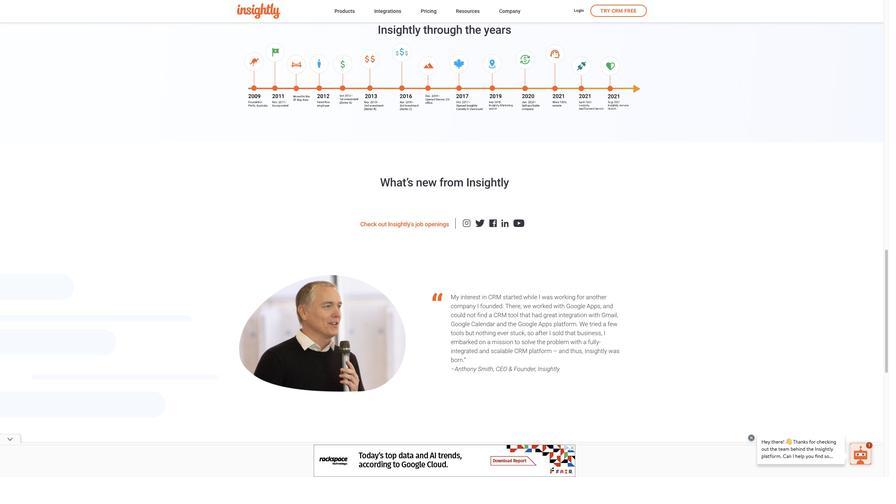 Task type: describe. For each thing, give the bounding box(es) containing it.
try
[[601, 8, 610, 14]]

try crm free button
[[590, 5, 647, 17]]

stuck,
[[510, 330, 526, 337]]

fully-
[[588, 339, 601, 346]]

platform
[[529, 348, 552, 355]]

to
[[515, 339, 520, 346]]

we
[[580, 321, 588, 328]]

and down on
[[479, 348, 489, 355]]

could
[[451, 312, 466, 319]]

my
[[451, 294, 459, 301]]

2 vertical spatial the
[[537, 339, 545, 346]]

insightly logo image
[[237, 3, 280, 19]]

calendar
[[471, 321, 495, 328]]

login link
[[574, 8, 584, 14]]

0 horizontal spatial google
[[451, 321, 470, 328]]

free
[[624, 8, 637, 14]]

a left few
[[603, 321, 606, 328]]

through
[[423, 23, 462, 37]]

integration
[[559, 312, 587, 319]]

openings
[[425, 221, 449, 228]]

ceo
[[496, 366, 507, 373]]

i right while
[[539, 294, 540, 301]]

apps
[[539, 321, 552, 328]]

ever
[[497, 330, 509, 337]]

1 vertical spatial the
[[508, 321, 517, 328]]

apps,
[[587, 303, 602, 310]]

i left the sold
[[549, 330, 551, 337]]

try crm free link
[[590, 5, 647, 17]]

a left fully-
[[583, 339, 587, 346]]

in
[[482, 294, 487, 301]]

problem
[[547, 339, 569, 346]]

and up ever
[[497, 321, 507, 328]]

products
[[335, 8, 355, 14]]

check out insightly's job openings
[[360, 221, 449, 228]]

mission
[[492, 339, 513, 346]]

tools
[[451, 330, 464, 337]]

1 vertical spatial was
[[609, 348, 620, 355]]

job
[[415, 221, 423, 228]]

a right find
[[489, 312, 492, 319]]

great
[[543, 312, 557, 319]]

0 horizontal spatial that
[[520, 312, 530, 319]]

insightly logo link
[[237, 3, 323, 19]]

integrations
[[374, 8, 401, 14]]

–anthony
[[451, 366, 476, 373]]

worked
[[533, 303, 552, 310]]

integrations link
[[374, 7, 401, 16]]

check
[[360, 221, 377, 228]]

another
[[586, 294, 607, 301]]

from
[[440, 176, 464, 189]]

&
[[509, 366, 512, 373]]

interest
[[461, 294, 481, 301]]

had
[[532, 312, 542, 319]]

my interest in crm started while i was working for another company i founded. there, we worked with google apps, and could not find a crm tool that had great integration with gmail, google calendar and the google apps platform. we tried a few tools but nothing ever stuck, so after i sold that business, i embarked on a mission to solve the problem with a fully- integrated and scalable crm platform – and thus, insightly was born." –anthony smith, ceo & founder, insightly
[[451, 294, 620, 373]]

crm up founded.
[[488, 294, 501, 301]]

resources
[[456, 8, 480, 14]]

a right on
[[487, 339, 491, 346]]

years
[[484, 23, 511, 37]]

pricing link
[[421, 7, 437, 16]]

so
[[527, 330, 534, 337]]

out
[[378, 221, 387, 228]]

embarked
[[451, 339, 478, 346]]

and right the –
[[559, 348, 569, 355]]

tool
[[508, 312, 518, 319]]

crm down founded.
[[494, 312, 507, 319]]

started
[[503, 294, 522, 301]]

platform.
[[554, 321, 578, 328]]



Task type: locate. For each thing, give the bounding box(es) containing it.
0 horizontal spatial the
[[465, 23, 481, 37]]

was up the worked
[[542, 294, 553, 301]]

1 vertical spatial that
[[565, 330, 576, 337]]

1 horizontal spatial that
[[565, 330, 576, 337]]

there,
[[505, 303, 522, 310]]

what's
[[380, 176, 413, 189]]

2 horizontal spatial the
[[537, 339, 545, 346]]

was down few
[[609, 348, 620, 355]]

the down tool
[[508, 321, 517, 328]]

0 vertical spatial that
[[520, 312, 530, 319]]

born."
[[451, 357, 466, 364]]

1 horizontal spatial google
[[518, 321, 537, 328]]

crm right try in the right top of the page
[[612, 8, 623, 14]]

new
[[416, 176, 437, 189]]

google up integration
[[566, 303, 585, 310]]

tried
[[590, 321, 601, 328]]

crm
[[612, 8, 623, 14], [488, 294, 501, 301], [494, 312, 507, 319], [514, 348, 528, 355]]

thus,
[[570, 348, 583, 355]]

smith,
[[478, 366, 495, 373]]

for
[[577, 294, 585, 301]]

company link
[[499, 7, 521, 16]]

but
[[466, 330, 474, 337]]

google down could
[[451, 321, 470, 328]]

nothing
[[476, 330, 496, 337]]

with
[[554, 303, 565, 310], [589, 312, 600, 319], [571, 339, 582, 346]]

2 horizontal spatial google
[[566, 303, 585, 310]]

resources link
[[456, 7, 480, 16]]

1 horizontal spatial the
[[508, 321, 517, 328]]

founder,
[[514, 366, 536, 373]]

–
[[553, 348, 557, 355]]

0 horizontal spatial was
[[542, 294, 553, 301]]

solve
[[522, 339, 536, 346]]

on
[[479, 339, 486, 346]]

0 vertical spatial was
[[542, 294, 553, 301]]

1 horizontal spatial was
[[609, 348, 620, 355]]

check out insightly's job openings link
[[360, 221, 462, 228]]

and
[[603, 303, 613, 310], [497, 321, 507, 328], [479, 348, 489, 355], [559, 348, 569, 355]]

that
[[520, 312, 530, 319], [565, 330, 576, 337]]

products link
[[335, 7, 355, 16]]

while
[[523, 294, 537, 301]]

after
[[535, 330, 548, 337]]

i up find
[[477, 303, 479, 310]]

1 horizontal spatial with
[[571, 339, 582, 346]]

what's new from insightly
[[380, 176, 509, 189]]

few
[[608, 321, 617, 328]]

pricing
[[421, 8, 437, 14]]

gmail,
[[602, 312, 618, 319]]

0 horizontal spatial with
[[554, 303, 565, 310]]

google
[[566, 303, 585, 310], [451, 321, 470, 328], [518, 321, 537, 328]]

google up so
[[518, 321, 537, 328]]

that down we
[[520, 312, 530, 319]]

1 vertical spatial with
[[589, 312, 600, 319]]

that down the platform.
[[565, 330, 576, 337]]

the down the resources link
[[465, 23, 481, 37]]

with down working
[[554, 303, 565, 310]]

2 horizontal spatial with
[[589, 312, 600, 319]]

i
[[539, 294, 540, 301], [477, 303, 479, 310], [549, 330, 551, 337], [604, 330, 605, 337]]

was
[[542, 294, 553, 301], [609, 348, 620, 355]]

i right business, at bottom right
[[604, 330, 605, 337]]

with up "thus,"
[[571, 339, 582, 346]]

with down apps,
[[589, 312, 600, 319]]

company
[[499, 8, 521, 14]]

insightly
[[378, 23, 421, 37], [466, 176, 509, 189], [585, 348, 607, 355], [538, 366, 560, 373]]

insightly's
[[388, 221, 414, 228]]

insightly through the years
[[378, 23, 511, 37]]

working
[[554, 294, 576, 301]]

we
[[523, 303, 531, 310]]

and up gmail,
[[603, 303, 613, 310]]

find
[[477, 312, 487, 319]]

the down after
[[537, 339, 545, 346]]

crm down the "to"
[[514, 348, 528, 355]]

try crm free
[[601, 8, 637, 14]]

not
[[467, 312, 476, 319]]

founded.
[[480, 303, 504, 310]]

company
[[451, 303, 476, 310]]

the
[[465, 23, 481, 37], [508, 321, 517, 328], [537, 339, 545, 346]]

a
[[489, 312, 492, 319], [603, 321, 606, 328], [487, 339, 491, 346], [583, 339, 587, 346]]

sold
[[552, 330, 564, 337]]

0 vertical spatial with
[[554, 303, 565, 310]]

scalable
[[491, 348, 513, 355]]

0 vertical spatial the
[[465, 23, 481, 37]]

2 vertical spatial with
[[571, 339, 582, 346]]

integrated
[[451, 348, 478, 355]]

login
[[574, 8, 584, 13]]

crm inside button
[[612, 8, 623, 14]]

business,
[[577, 330, 602, 337]]



Task type: vqa. For each thing, say whether or not it's contained in the screenshot.
risk
no



